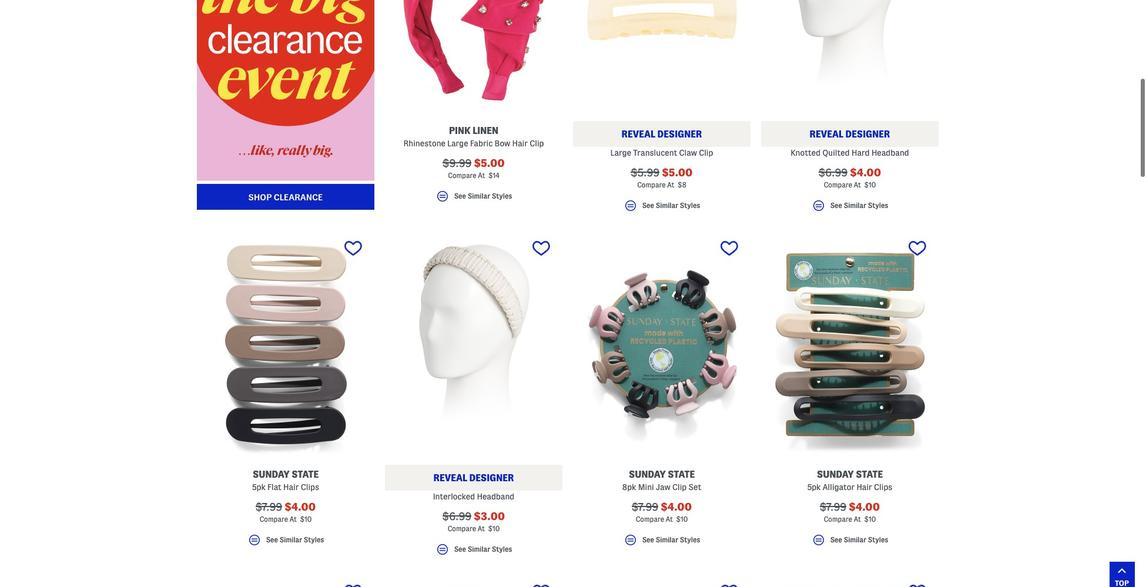 Task type: locate. For each thing, give the bounding box(es) containing it.
sunday inside sunday state 5pk flat hair clips
[[253, 470, 290, 480]]

compare down $9.99
[[448, 172, 477, 179]]

0 horizontal spatial hair
[[283, 483, 299, 492]]

$10 down $3.00
[[488, 525, 500, 533]]

$5.00 up $14
[[474, 158, 505, 169]]

$10 for sunday state 5pk alligator hair clips
[[864, 516, 876, 523]]

see similar styles button up 2pk tortoise shell and faux pearl hair clip set image
[[761, 533, 939, 553]]

clips right flat
[[301, 483, 319, 492]]

clips inside sunday state 5pk alligator hair clips
[[874, 483, 893, 492]]

reveal designer up interlocked headband
[[434, 473, 514, 483]]

see similar styles button down "$5.99 $5.00 compare at              $8"
[[573, 199, 751, 218]]

see similar styles down $6.99 $3.00 compare at              $10
[[454, 546, 512, 553]]

0 horizontal spatial reveal designer
[[434, 473, 514, 483]]

$7.99 inside sunday state 5pk alligator hair clips compare at              $10 element
[[820, 501, 847, 513]]

clip inside sunday state 8pk mini jaw clip set
[[673, 483, 687, 492]]

styles down $14
[[492, 193, 512, 200]]

reveal up quilted
[[810, 129, 844, 139]]

large
[[447, 139, 468, 148], [611, 148, 631, 158]]

clips for sunday state 5pk flat hair clips
[[301, 483, 319, 492]]

clips inside sunday state 5pk flat hair clips
[[301, 483, 319, 492]]

1 horizontal spatial reveal designer
[[622, 129, 702, 139]]

$7.99 $4.00 compare at              $10 down jaw
[[632, 501, 692, 523]]

$10
[[864, 181, 876, 189], [300, 516, 312, 523], [676, 516, 688, 523], [864, 516, 876, 523], [488, 525, 500, 533]]

2 horizontal spatial $7.99 $4.00 compare at              $10
[[820, 501, 880, 523]]

see for sunday state 8pk mini jaw clip set
[[642, 536, 654, 544]]

$7.99 $4.00 compare at              $10 down flat
[[256, 501, 316, 523]]

see down $9.99 $5.00 compare at              $14
[[454, 193, 466, 200]]

set
[[689, 483, 701, 492]]

hair
[[512, 139, 528, 148], [283, 483, 299, 492], [857, 483, 872, 492]]

see down $6.99 $3.00 compare at              $10
[[454, 546, 466, 553]]

similar inside "reveal designer large translucent claw clip compare at              $8" element
[[656, 202, 679, 210]]

styles inside reveal designer interlocked headband compare at              $10 element
[[492, 546, 512, 553]]

2 horizontal spatial reveal designer
[[810, 129, 890, 139]]

see inside reveal designer interlocked headband compare at              $10 element
[[454, 546, 466, 553]]

see similar styles inside "sunday state 5pk flat hair clips compare at              $10" element
[[266, 536, 324, 544]]

$4.00
[[850, 167, 881, 178], [285, 501, 316, 513], [661, 501, 692, 513], [849, 501, 880, 513]]

compare
[[448, 172, 477, 179], [637, 181, 666, 189], [824, 181, 853, 189], [260, 516, 288, 523], [636, 516, 664, 523], [824, 516, 853, 523], [448, 525, 476, 533]]

1 vertical spatial headband
[[477, 492, 515, 501]]

styles down $6.99 $4.00 compare at              $10
[[868, 202, 889, 210]]

8pk mini jaw clip set image
[[573, 233, 751, 456], [573, 577, 751, 587]]

0 vertical spatial 8pk mini jaw clip set image
[[573, 233, 751, 456]]

1 $7.99 from the left
[[256, 501, 282, 513]]

see similar styles inside "reveal designer large translucent claw clip compare at              $8" element
[[642, 202, 700, 210]]

2 horizontal spatial sunday
[[817, 470, 854, 480]]

reveal designer up large translucent claw clip
[[622, 129, 702, 139]]

large up $5.99
[[611, 148, 631, 158]]

1 horizontal spatial $5.00
[[662, 167, 693, 178]]

rhinestone
[[404, 139, 446, 148]]

$4.00 down sunday state 5pk alligator hair clips at bottom right
[[849, 501, 880, 513]]

1 horizontal spatial sunday
[[629, 470, 666, 480]]

$10 down hard
[[864, 181, 876, 189]]

5pk left flat
[[252, 483, 266, 492]]

3 $7.99 $4.00 compare at              $10 from the left
[[820, 501, 880, 523]]

see up 2pk tortoise shell and faux pearl hair clip set image
[[830, 536, 842, 544]]

see down mini
[[642, 536, 654, 544]]

0 horizontal spatial $5.00
[[474, 158, 505, 169]]

0 horizontal spatial $6.99
[[442, 511, 472, 522]]

1 horizontal spatial designer
[[658, 129, 702, 139]]

1 horizontal spatial state
[[668, 470, 695, 480]]

see similar styles button up 'hello kitty plush spa headband' image
[[197, 533, 374, 553]]

see inside "reveal designer large translucent claw clip compare at              $8" element
[[642, 202, 654, 210]]

$7.99 down flat
[[256, 501, 282, 513]]

5pk alligator hair clips image
[[761, 233, 939, 456]]

5pk left alligator
[[808, 483, 821, 492]]

$3.00
[[474, 511, 505, 522]]

$6.99 down quilted
[[819, 167, 848, 178]]

see similar styles up 'hello kitty plush spa headband' image
[[266, 536, 324, 544]]

$10 down sunday state 5pk flat hair clips on the left
[[300, 516, 312, 523]]

see similar styles button for sunday state 8pk mini jaw clip set
[[573, 533, 751, 553]]

styles
[[492, 193, 512, 200], [680, 202, 700, 210], [868, 202, 889, 210], [304, 536, 324, 544], [680, 536, 700, 544], [868, 536, 889, 544], [492, 546, 512, 553]]

similar for $5.99 $5.00 compare at              $8
[[656, 202, 679, 210]]

reveal designer for $4.00
[[810, 129, 890, 139]]

$7.99 inside sunday state 8pk mini jaw clip set compare at              $10 element
[[632, 501, 659, 513]]

see similar styles button down $6.99 $4.00 compare at              $10
[[761, 199, 939, 218]]

1 horizontal spatial large
[[611, 148, 631, 158]]

similar up 'hello kitty plush spa headband' image
[[280, 536, 302, 544]]

1 horizontal spatial hair
[[512, 139, 528, 148]]

1 5pk from the left
[[252, 483, 266, 492]]

headband up $3.00
[[477, 492, 515, 501]]

$4.00 for sunday state 8pk mini jaw clip set
[[661, 501, 692, 513]]

clip right bow
[[530, 139, 544, 148]]

2 state from the left
[[668, 470, 695, 480]]

see similar styles down $8
[[642, 202, 700, 210]]

hair right flat
[[283, 483, 299, 492]]

see similar styles down $6.99 $4.00 compare at              $10
[[830, 202, 889, 210]]

0 vertical spatial $6.99
[[819, 167, 848, 178]]

hair right alligator
[[857, 483, 872, 492]]

sunday state 8pk mini jaw clip set
[[622, 470, 701, 492]]

$7.99 $4.00 compare at              $10 inside sunday state 8pk mini jaw clip set compare at              $10 element
[[632, 501, 692, 523]]

sunday
[[253, 470, 290, 480], [629, 470, 666, 480], [817, 470, 854, 480]]

$10 down sunday state 5pk alligator hair clips at bottom right
[[864, 516, 876, 523]]

clips right alligator
[[874, 483, 893, 492]]

see up 'hello kitty plush spa headband' image
[[266, 536, 278, 544]]

0 horizontal spatial 5pk
[[252, 483, 266, 492]]

$7.99 for sunday state 5pk alligator hair clips
[[820, 501, 847, 513]]

styles up 'hello kitty plush spa headband' image
[[304, 536, 324, 544]]

$7.99 down alligator
[[820, 501, 847, 513]]

see similar styles
[[454, 193, 512, 200], [642, 202, 700, 210], [830, 202, 889, 210], [266, 536, 324, 544], [642, 536, 700, 544], [830, 536, 889, 544], [454, 546, 512, 553]]

see inside sunday state 5pk alligator hair clips compare at              $10 element
[[830, 536, 842, 544]]

similar down $14
[[468, 193, 490, 200]]

reveal up "interlocked"
[[434, 473, 467, 483]]

clip right claw
[[699, 148, 713, 158]]

$4.00 down sunday state 5pk flat hair clips on the left
[[285, 501, 316, 513]]

$6.99 down "interlocked"
[[442, 511, 472, 522]]

see similar styles for sunday state 5pk alligator hair clips
[[830, 536, 889, 544]]

$5.00 for $5.99
[[662, 167, 693, 178]]

see down $6.99 $4.00 compare at              $10
[[830, 202, 842, 210]]

2 $7.99 from the left
[[632, 501, 659, 513]]

reveal up translucent
[[622, 129, 656, 139]]

see similar styles button down jaw
[[573, 533, 751, 553]]

sunday state 5pk flat hair clips
[[252, 470, 319, 492]]

knotted
[[791, 148, 821, 158]]

$10 for sunday state 5pk flat hair clips
[[300, 516, 312, 523]]

0 vertical spatial large
[[447, 139, 468, 148]]

2 horizontal spatial state
[[856, 470, 883, 480]]

reveal designer interlocked headband compare at              $10 element
[[385, 233, 563, 562]]

$6.99 inside $6.99 $3.00 compare at              $10
[[442, 511, 472, 522]]

see down "$5.99 $5.00 compare at              $8"
[[642, 202, 654, 210]]

alligator
[[823, 483, 855, 492]]

reveal for $5.00
[[622, 129, 656, 139]]

2 clips from the left
[[874, 483, 893, 492]]

hair right bow
[[512, 139, 528, 148]]

sunday for sunday state 5pk flat hair clips
[[253, 470, 290, 480]]

1 horizontal spatial $7.99
[[632, 501, 659, 513]]

see similar styles down jaw
[[642, 536, 700, 544]]

$9.99 $5.00 compare at              $14
[[443, 158, 505, 179]]

2 horizontal spatial clip
[[699, 148, 713, 158]]

$5.00
[[474, 158, 505, 169], [662, 167, 693, 178]]

sunday up alligator
[[817, 470, 854, 480]]

0 horizontal spatial clips
[[301, 483, 319, 492]]

designer
[[658, 129, 702, 139], [846, 129, 890, 139], [469, 473, 514, 483]]

2 horizontal spatial hair
[[857, 483, 872, 492]]

0 horizontal spatial $7.99 $4.00 compare at              $10
[[256, 501, 316, 523]]

reveal
[[622, 129, 656, 139], [810, 129, 844, 139], [434, 473, 467, 483]]

similar
[[468, 193, 490, 200], [656, 202, 679, 210], [844, 202, 867, 210], [280, 536, 302, 544], [656, 536, 679, 544], [844, 536, 867, 544], [468, 546, 490, 553]]

$5.00 up $8
[[662, 167, 693, 178]]

$4.00 inside sunday state 8pk mini jaw clip set compare at              $10 element
[[661, 501, 692, 513]]

large down the pink
[[447, 139, 468, 148]]

see inside reveal designer knotted quilted hard headband compare at              $10 element
[[830, 202, 842, 210]]

reveal designer
[[622, 129, 702, 139], [810, 129, 890, 139], [434, 473, 514, 483]]

similar down $8
[[656, 202, 679, 210]]

3 $7.99 from the left
[[820, 501, 847, 513]]

0 horizontal spatial clip
[[530, 139, 544, 148]]

state inside sunday state 5pk flat hair clips
[[292, 470, 319, 480]]

$7.99 $4.00 compare at              $10 for sunday state 5pk alligator hair clips
[[820, 501, 880, 523]]

see inside sunday state 8pk mini jaw clip set compare at              $10 element
[[642, 536, 654, 544]]

similar inside sunday state 5pk alligator hair clips compare at              $10 element
[[844, 536, 867, 544]]

styles for $6.99 $3.00 compare at              $10
[[492, 546, 512, 553]]

similar up 2pk tortoise shell and faux pearl hair clip set image
[[844, 536, 867, 544]]

compare down alligator
[[824, 516, 853, 523]]

hair inside sunday state 5pk flat hair clips
[[283, 483, 299, 492]]

see similar styles for sunday state 8pk mini jaw clip set
[[642, 536, 700, 544]]

see similar styles inside pink linen rhinestone large fabric bow hair clip compare at              $14 element
[[454, 193, 512, 200]]

styles for $6.99 $4.00 compare at              $10
[[868, 202, 889, 210]]

1 horizontal spatial clips
[[874, 483, 893, 492]]

sunday up flat
[[253, 470, 290, 480]]

state inside sunday state 5pk alligator hair clips
[[856, 470, 883, 480]]

1 horizontal spatial clip
[[673, 483, 687, 492]]

sunday inside sunday state 8pk mini jaw clip set
[[629, 470, 666, 480]]

clips
[[301, 483, 319, 492], [874, 483, 893, 492]]

interlocked headband
[[433, 492, 515, 501]]

styles down set
[[680, 536, 700, 544]]

$9.99
[[443, 158, 472, 169]]

$6.99
[[819, 167, 848, 178], [442, 511, 472, 522]]

designer up hard
[[846, 129, 890, 139]]

styles down $3.00
[[492, 546, 512, 553]]

designer up interlocked headband
[[469, 473, 514, 483]]

$5.00 inside "$5.99 $5.00 compare at              $8"
[[662, 167, 693, 178]]

see similar styles for sunday state 5pk flat hair clips
[[266, 536, 324, 544]]

clip
[[530, 139, 544, 148], [699, 148, 713, 158], [673, 483, 687, 492]]

headband
[[872, 148, 909, 158], [477, 492, 515, 501]]

see similar styles inside sunday state 8pk mini jaw clip set compare at              $10 element
[[642, 536, 700, 544]]

see inside pink linen rhinestone large fabric bow hair clip compare at              $14 element
[[454, 193, 466, 200]]

1 vertical spatial large
[[611, 148, 631, 158]]

1 clips from the left
[[301, 483, 319, 492]]

sunday inside sunday state 5pk alligator hair clips
[[817, 470, 854, 480]]

similar down jaw
[[656, 536, 679, 544]]

compare down $3.00
[[448, 525, 476, 533]]

state inside sunday state 8pk mini jaw clip set
[[668, 470, 695, 480]]

$4.00 down jaw
[[661, 501, 692, 513]]

similar inside reveal designer interlocked headband compare at              $10 element
[[468, 546, 490, 553]]

see similar styles button for $6.99 $4.00 compare at              $10
[[761, 199, 939, 218]]

hair inside sunday state 5pk alligator hair clips
[[857, 483, 872, 492]]

interlocked
[[433, 492, 475, 501]]

$6.99 inside $6.99 $4.00 compare at              $10
[[819, 167, 848, 178]]

styles inside reveal designer knotted quilted hard headband compare at              $10 element
[[868, 202, 889, 210]]

see similar styles up 2pk tortoise shell and faux pearl hair clip set image
[[830, 536, 889, 544]]

see for $5.99 $5.00 compare at              $8
[[642, 202, 654, 210]]

1 horizontal spatial $6.99
[[819, 167, 848, 178]]

similar inside "sunday state 5pk flat hair clips compare at              $10" element
[[280, 536, 302, 544]]

$7.99
[[256, 501, 282, 513], [632, 501, 659, 513], [820, 501, 847, 513]]

hair inside pink linen rhinestone large fabric bow hair clip
[[512, 139, 528, 148]]

0 horizontal spatial headband
[[477, 492, 515, 501]]

see similar styles inside reveal designer knotted quilted hard headband compare at              $10 element
[[830, 202, 889, 210]]

1 vertical spatial clip
[[699, 148, 713, 158]]

see similar styles button up the beaded braided headband image
[[385, 543, 563, 562]]

$7.99 $4.00 compare at              $10 down alligator
[[820, 501, 880, 523]]

similar inside reveal designer knotted quilted hard headband compare at              $10 element
[[844, 202, 867, 210]]

styles down $8
[[680, 202, 700, 210]]

similar inside sunday state 8pk mini jaw clip set compare at              $10 element
[[656, 536, 679, 544]]

1 sunday from the left
[[253, 470, 290, 480]]

styles inside pink linen rhinestone large fabric bow hair clip compare at              $14 element
[[492, 193, 512, 200]]

styles inside "sunday state 5pk flat hair clips compare at              $10" element
[[304, 536, 324, 544]]

similar for sunday state 5pk flat hair clips
[[280, 536, 302, 544]]

0 horizontal spatial large
[[447, 139, 468, 148]]

clip left set
[[673, 483, 687, 492]]

1 $7.99 $4.00 compare at              $10 from the left
[[256, 501, 316, 523]]

$7.99 $4.00 compare at              $10 inside sunday state 5pk alligator hair clips compare at              $10 element
[[820, 501, 880, 523]]

$4.00 inside "sunday state 5pk flat hair clips compare at              $10" element
[[285, 501, 316, 513]]

similar down $6.99 $3.00 compare at              $10
[[468, 546, 490, 553]]

0 horizontal spatial reveal
[[434, 473, 467, 483]]

2 horizontal spatial $7.99
[[820, 501, 847, 513]]

see similar styles button for sunday state 5pk alligator hair clips
[[761, 533, 939, 553]]

2 sunday from the left
[[629, 470, 666, 480]]

linen
[[473, 126, 499, 136]]

$5.00 inside $9.99 $5.00 compare at              $14
[[474, 158, 505, 169]]

knotted quilted hard headband image
[[761, 0, 939, 112]]

compare down $5.99
[[637, 181, 666, 189]]

compare inside "$5.99 $5.00 compare at              $8"
[[637, 181, 666, 189]]

0 horizontal spatial $7.99
[[256, 501, 282, 513]]

see similar styles button for $5.99 $5.00 compare at              $8
[[573, 199, 751, 218]]

hard
[[852, 148, 870, 158]]

2 horizontal spatial designer
[[846, 129, 890, 139]]

sunday up mini
[[629, 470, 666, 480]]

styles inside sunday state 5pk alligator hair clips compare at              $10 element
[[868, 536, 889, 544]]

similar down $6.99 $4.00 compare at              $10
[[844, 202, 867, 210]]

pink
[[449, 126, 471, 136]]

5pk inside sunday state 5pk flat hair clips
[[252, 483, 266, 492]]

0 horizontal spatial designer
[[469, 473, 514, 483]]

knotted quilted hard headband
[[791, 148, 909, 158]]

5pk flat hair clips image
[[197, 233, 374, 456]]

reveal for $3.00
[[434, 473, 467, 483]]

3 sunday from the left
[[817, 470, 854, 480]]

$4.00 inside sunday state 5pk alligator hair clips compare at              $10 element
[[849, 501, 880, 513]]

1 horizontal spatial 5pk
[[808, 483, 821, 492]]

0 vertical spatial headband
[[872, 148, 909, 158]]

state for sunday state 5pk flat hair clips
[[292, 470, 319, 480]]

$7.99 inside "sunday state 5pk flat hair clips compare at              $10" element
[[256, 501, 282, 513]]

$4.00 inside $6.99 $4.00 compare at              $10
[[850, 167, 881, 178]]

$7.99 $4.00 compare at              $10 inside "sunday state 5pk flat hair clips compare at              $10" element
[[256, 501, 316, 523]]

$5.99
[[631, 167, 660, 178]]

claw
[[679, 148, 697, 158]]

see similar styles inside sunday state 5pk alligator hair clips compare at              $10 element
[[830, 536, 889, 544]]

designer up claw
[[658, 129, 702, 139]]

see
[[454, 193, 466, 200], [642, 202, 654, 210], [830, 202, 842, 210], [266, 536, 278, 544], [642, 536, 654, 544], [830, 536, 842, 544], [454, 546, 466, 553]]

0 horizontal spatial sunday
[[253, 470, 290, 480]]

see similar styles down $14
[[454, 193, 512, 200]]

similar inside pink linen rhinestone large fabric bow hair clip compare at              $14 element
[[468, 193, 490, 200]]

2 vertical spatial clip
[[673, 483, 687, 492]]

1 vertical spatial 8pk mini jaw clip set image
[[573, 577, 751, 587]]

0 vertical spatial clip
[[530, 139, 544, 148]]

2 $7.99 $4.00 compare at              $10 from the left
[[632, 501, 692, 523]]

see similar styles button down $9.99 $5.00 compare at              $14
[[385, 189, 563, 209]]

$10 inside $6.99 $4.00 compare at              $10
[[864, 181, 876, 189]]

compare down mini
[[636, 516, 664, 523]]

styles inside sunday state 8pk mini jaw clip set compare at              $10 element
[[680, 536, 700, 544]]

2 5pk from the left
[[808, 483, 821, 492]]

$4.00 down hard
[[850, 167, 881, 178]]

see for sunday state 5pk flat hair clips
[[266, 536, 278, 544]]

styles inside "reveal designer large translucent claw clip compare at              $8" element
[[680, 202, 700, 210]]

0 horizontal spatial state
[[292, 470, 319, 480]]

see similar styles button
[[385, 189, 563, 209], [573, 199, 751, 218], [761, 199, 939, 218], [197, 533, 374, 553], [573, 533, 751, 553], [761, 533, 939, 553], [385, 543, 563, 562]]

compare down quilted
[[824, 181, 853, 189]]

3 state from the left
[[856, 470, 883, 480]]

1 horizontal spatial reveal
[[622, 129, 656, 139]]

1 vertical spatial $6.99
[[442, 511, 472, 522]]

styles up 2pk tortoise shell and faux pearl hair clip set image
[[868, 536, 889, 544]]

2 horizontal spatial reveal
[[810, 129, 844, 139]]

see similar styles button for sunday state 5pk flat hair clips
[[197, 533, 374, 553]]

$7.99 $4.00 compare at              $10
[[256, 501, 316, 523], [632, 501, 692, 523], [820, 501, 880, 523]]

see inside "sunday state 5pk flat hair clips compare at              $10" element
[[266, 536, 278, 544]]

state
[[292, 470, 319, 480], [668, 470, 695, 480], [856, 470, 883, 480]]

1 horizontal spatial $7.99 $4.00 compare at              $10
[[632, 501, 692, 523]]

1 horizontal spatial headband
[[872, 148, 909, 158]]

$7.99 down mini
[[632, 501, 659, 513]]

1 state from the left
[[292, 470, 319, 480]]

5pk inside sunday state 5pk alligator hair clips
[[808, 483, 821, 492]]

see similar styles inside reveal designer interlocked headband compare at              $10 element
[[454, 546, 512, 553]]

headband right hard
[[872, 148, 909, 158]]

reveal designer up knotted quilted hard headband
[[810, 129, 890, 139]]

$7.99 for sunday state 5pk flat hair clips
[[256, 501, 282, 513]]

5pk for sunday state 5pk alligator hair clips
[[808, 483, 821, 492]]

5pk
[[252, 483, 266, 492], [808, 483, 821, 492]]

$10 down sunday state 8pk mini jaw clip set on the right bottom of page
[[676, 516, 688, 523]]

$4.00 for sunday state 5pk alligator hair clips
[[849, 501, 880, 513]]



Task type: vqa. For each thing, say whether or not it's contained in the screenshot.
DESIGNER corresponding to $5.00
yes



Task type: describe. For each thing, give the bounding box(es) containing it.
see similar styles for $6.99 $4.00 compare at              $10
[[830, 202, 889, 210]]

state for sunday state 5pk alligator hair clips
[[856, 470, 883, 480]]

top
[[1115, 579, 1129, 587]]

sunday state 8pk mini jaw clip set compare at              $10 element
[[573, 233, 751, 553]]

quilted
[[823, 148, 850, 158]]

mini
[[638, 483, 654, 492]]

$6.99 for $4.00
[[819, 167, 848, 178]]

styles for sunday state 5pk flat hair clips
[[304, 536, 324, 544]]

sunday state 5pk alligator hair clips
[[808, 470, 893, 492]]

designer for $5.00
[[658, 129, 702, 139]]

sunday state 5pk alligator hair clips compare at              $10 element
[[761, 233, 939, 553]]

$6.99 for $3.00
[[442, 511, 472, 522]]

flat
[[268, 483, 282, 492]]

reveal designer for $5.00
[[622, 129, 702, 139]]

$7.99 $4.00 compare at              $10 for sunday state 5pk flat hair clips
[[256, 501, 316, 523]]

see for $6.99 $3.00 compare at              $10
[[454, 546, 466, 553]]

interlocked headband image
[[385, 233, 563, 456]]

designer for $3.00
[[469, 473, 514, 483]]

sunday for sunday state 5pk alligator hair clips
[[817, 470, 854, 480]]

reveal for $4.00
[[810, 129, 844, 139]]

see similar styles button for pink linen rhinestone large fabric bow hair clip
[[385, 189, 563, 209]]

fabric
[[470, 139, 493, 148]]

compare inside $9.99 $5.00 compare at              $14
[[448, 172, 477, 179]]

rhinestone large fabric bow hair clip image
[[385, 0, 563, 112]]

hair for sunday state 5pk alligator hair clips
[[857, 483, 872, 492]]

see for $6.99 $4.00 compare at              $10
[[830, 202, 842, 210]]

see similar styles button for $6.99 $3.00 compare at              $10
[[385, 543, 563, 562]]

similar for $6.99 $4.00 compare at              $10
[[844, 202, 867, 210]]

styles for sunday state 5pk alligator hair clips
[[868, 536, 889, 544]]

sunday for sunday state 8pk mini jaw clip set
[[629, 470, 666, 480]]

styles for $5.99 $5.00 compare at              $8
[[680, 202, 700, 210]]

$7.99 for sunday state 8pk mini jaw clip set
[[632, 501, 659, 513]]

translucent
[[633, 148, 677, 158]]

similar for sunday state 5pk alligator hair clips
[[844, 536, 867, 544]]

large translucent claw clip
[[611, 148, 713, 158]]

compare inside $6.99 $4.00 compare at              $10
[[824, 181, 853, 189]]

compare down flat
[[260, 516, 288, 523]]

beaded braided headband image
[[385, 577, 563, 587]]

pink linen rhinestone large fabric bow hair clip compare at              $14 element
[[385, 0, 563, 209]]

large translucent claw clip image
[[573, 0, 751, 112]]

2pk tortoise shell and faux pearl hair clip set image
[[761, 577, 939, 587]]

see similar styles for $6.99 $3.00 compare at              $10
[[454, 546, 512, 553]]

reveal designer knotted quilted hard headband compare at              $10 element
[[761, 0, 939, 218]]

top link
[[1110, 562, 1135, 587]]

similar for sunday state 8pk mini jaw clip set
[[656, 536, 679, 544]]

clip inside pink linen rhinestone large fabric bow hair clip
[[530, 139, 544, 148]]

similar for $6.99 $3.00 compare at              $10
[[468, 546, 490, 553]]

see similar styles for pink linen rhinestone large fabric bow hair clip
[[454, 193, 512, 200]]

compare inside $6.99 $3.00 compare at              $10
[[448, 525, 476, 533]]

sunday state 5pk flat hair clips compare at              $10 element
[[197, 233, 374, 553]]

see for sunday state 5pk alligator hair clips
[[830, 536, 842, 544]]

bow
[[495, 139, 511, 148]]

$7.99 $4.00 compare at              $10 for sunday state 8pk mini jaw clip set
[[632, 501, 692, 523]]

styles for sunday state 8pk mini jaw clip set
[[680, 536, 700, 544]]

8pk
[[622, 483, 636, 492]]

clips for sunday state 5pk alligator hair clips
[[874, 483, 893, 492]]

reveal designer large translucent claw clip compare at              $8 element
[[573, 0, 751, 218]]

$6.99 $3.00 compare at              $10
[[442, 511, 505, 533]]

large inside pink linen rhinestone large fabric bow hair clip
[[447, 139, 468, 148]]

$5.99 $5.00 compare at              $8
[[631, 167, 693, 189]]

state for sunday state 8pk mini jaw clip set
[[668, 470, 695, 480]]

designer for $4.00
[[846, 129, 890, 139]]

hello kitty plush spa headband image
[[197, 577, 374, 587]]

wce image
[[197, 0, 374, 210]]

$10 for sunday state 8pk mini jaw clip set
[[676, 516, 688, 523]]

1 8pk mini jaw clip set image from the top
[[573, 233, 751, 456]]

reveal designer for $3.00
[[434, 473, 514, 483]]

hair for sunday state 5pk flat hair clips
[[283, 483, 299, 492]]

$4.00 for sunday state 5pk flat hair clips
[[285, 501, 316, 513]]

pink linen rhinestone large fabric bow hair clip
[[404, 126, 544, 148]]

similar for pink linen rhinestone large fabric bow hair clip
[[468, 193, 490, 200]]

styles for pink linen rhinestone large fabric bow hair clip
[[492, 193, 512, 200]]

see for pink linen rhinestone large fabric bow hair clip
[[454, 193, 466, 200]]

$6.99 $4.00 compare at              $10
[[819, 167, 881, 189]]

see similar styles for $5.99 $5.00 compare at              $8
[[642, 202, 700, 210]]

$14
[[489, 172, 500, 179]]

5pk for sunday state 5pk flat hair clips
[[252, 483, 266, 492]]

2 8pk mini jaw clip set image from the top
[[573, 577, 751, 587]]

jaw
[[656, 483, 671, 492]]

$5.00 for $9.99
[[474, 158, 505, 169]]

$8
[[678, 181, 687, 189]]

$10 inside $6.99 $3.00 compare at              $10
[[488, 525, 500, 533]]



